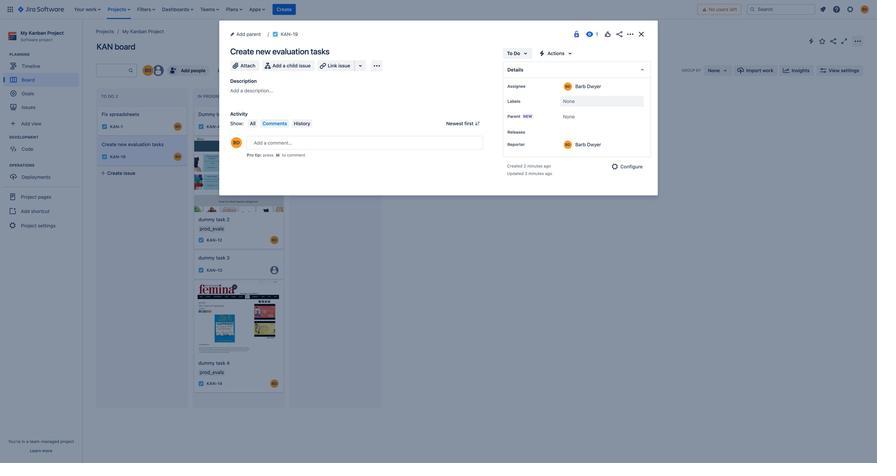 Task type: vqa. For each thing, say whether or not it's contained in the screenshot.
Sidebar element
yes



Task type: describe. For each thing, give the bounding box(es) containing it.
3 heading from the top
[[9, 163, 82, 168]]

8 list item from the left
[[273, 0, 296, 19]]

add people image
[[169, 67, 177, 75]]

4 list item from the left
[[160, 0, 196, 19]]

copy link to issue image
[[297, 31, 302, 37]]

2 heading from the top
[[9, 135, 82, 140]]

close image
[[638, 30, 646, 38]]

5 list item from the left
[[198, 0, 221, 19]]

vote options: no one has voted for this issue yet. image
[[604, 30, 612, 38]]

enter full screen image
[[841, 37, 849, 45]]

7 list item from the left
[[247, 0, 267, 19]]

link web pages and more image
[[357, 62, 365, 70]]

3 list item from the left
[[135, 0, 157, 19]]

to do element
[[101, 94, 119, 99]]

details element
[[503, 62, 651, 78]]

1 more information about barb dwyer image from the top
[[564, 83, 572, 91]]

1 heading from the top
[[9, 52, 82, 57]]

2 more information about barb dwyer image from the top
[[564, 141, 572, 149]]

primary element
[[4, 0, 698, 19]]

2 vertical spatial task image
[[199, 382, 204, 387]]



Task type: locate. For each thing, give the bounding box(es) containing it.
1 vertical spatial more information about barb dwyer image
[[564, 141, 572, 149]]

goal image
[[10, 91, 16, 97]]

list
[[71, 0, 698, 19], [817, 3, 874, 16]]

actions image
[[627, 30, 635, 38]]

dialog
[[219, 21, 658, 196]]

0 horizontal spatial list
[[71, 0, 698, 19]]

Search this board text field
[[97, 64, 128, 77]]

None search field
[[747, 4, 816, 15]]

import image
[[737, 67, 745, 75]]

banner
[[0, 0, 878, 19]]

2 vertical spatial heading
[[9, 163, 82, 168]]

Search field
[[747, 4, 816, 15]]

0 vertical spatial heading
[[9, 52, 82, 57]]

task image
[[273, 32, 278, 37], [102, 124, 107, 130], [199, 124, 204, 130], [199, 238, 204, 243]]

menu bar
[[247, 120, 314, 128]]

list item
[[72, 0, 103, 19], [106, 0, 132, 19], [135, 0, 157, 19], [160, 0, 196, 19], [198, 0, 221, 19], [224, 0, 245, 19], [247, 0, 267, 19], [273, 0, 296, 19]]

add app image
[[373, 62, 381, 70]]

search image
[[750, 7, 756, 12]]

jira software image
[[18, 5, 64, 14], [18, 5, 64, 14]]

star kan board image
[[819, 37, 827, 45]]

sidebar element
[[0, 19, 82, 464]]

1 vertical spatial heading
[[9, 135, 82, 140]]

0 vertical spatial more information about barb dwyer image
[[564, 83, 572, 91]]

2 list item from the left
[[106, 0, 132, 19]]

more information about barb dwyer image
[[564, 83, 572, 91], [564, 141, 572, 149]]

group
[[3, 52, 82, 116], [3, 135, 82, 158], [3, 163, 82, 186], [3, 187, 80, 236]]

task image
[[102, 154, 107, 160], [199, 268, 204, 273], [199, 382, 204, 387]]

1 vertical spatial task image
[[199, 268, 204, 273]]

Add a comment… field
[[247, 136, 483, 150]]

0 vertical spatial task image
[[102, 154, 107, 160]]

parent pin to top. only you can see pinned fields. image
[[535, 114, 541, 119]]

1 horizontal spatial list
[[817, 3, 874, 16]]

1 list item from the left
[[72, 0, 103, 19]]

6 list item from the left
[[224, 0, 245, 19]]

heading
[[9, 52, 82, 57], [9, 135, 82, 140], [9, 163, 82, 168]]



